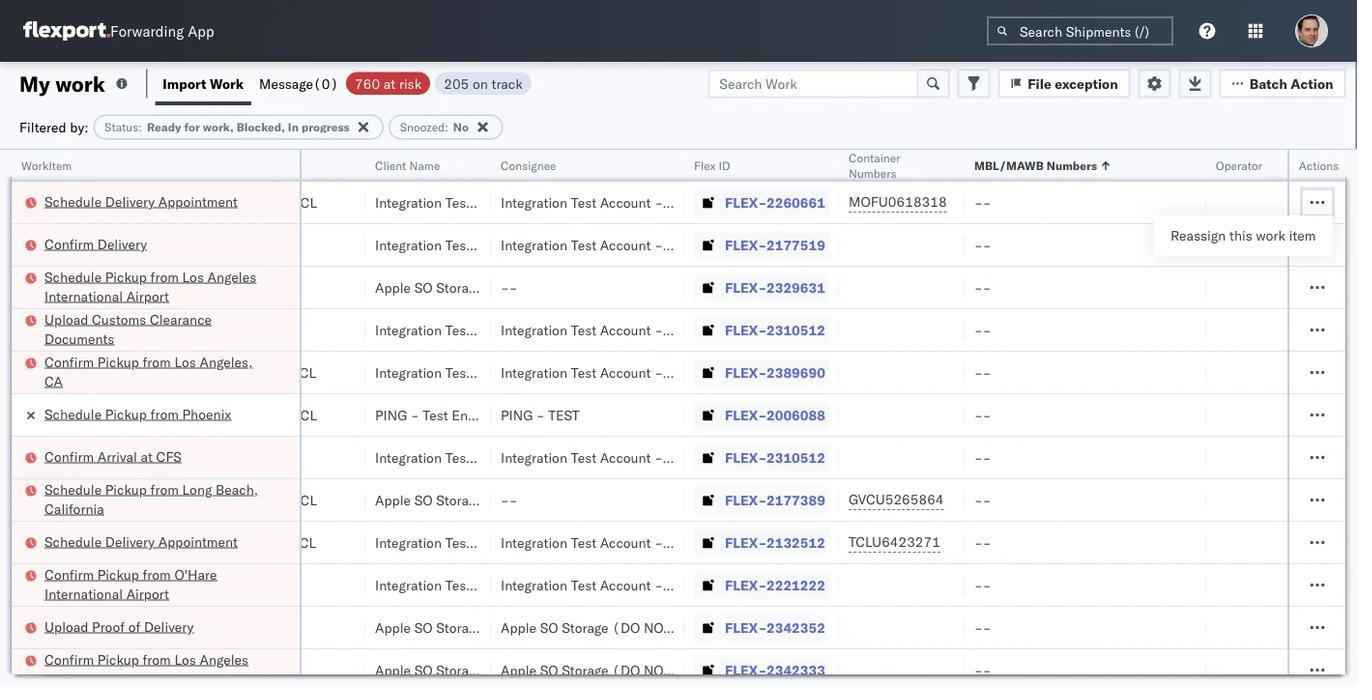 Task type: describe. For each thing, give the bounding box(es) containing it.
1 fcl from the top
[[293, 194, 317, 211]]

delivery inside upload proof of delivery link
[[144, 618, 194, 635]]

file exception
[[1028, 75, 1118, 92]]

1 air from the top
[[249, 279, 267, 296]]

by:
[[70, 118, 89, 135]]

container
[[849, 150, 901, 165]]

2 2310512 from the top
[[767, 449, 826, 466]]

consignee
[[501, 158, 557, 173]]

confirm pickup from los angeles, ca link
[[44, 352, 275, 391]]

4 resize handle column header from the left
[[342, 150, 365, 687]]

confirm pickup from los angeles, ca
[[44, 353, 253, 390]]

mbl/mawb numbers button
[[965, 154, 1187, 173]]

track
[[492, 75, 523, 92]]

tclu6423271
[[849, 534, 941, 551]]

2 ocean from the top
[[249, 364, 289, 381]]

reassign
[[1171, 227, 1226, 244]]

for
[[184, 120, 200, 134]]

filtered by:
[[19, 118, 89, 135]]

schedule for phoenix
[[44, 406, 102, 423]]

international for confirm
[[44, 671, 123, 687]]

flex-2177519
[[725, 236, 826, 253]]

pickup for confirm pickup from o'hare international airport
[[97, 566, 139, 583]]

international for schedule
[[44, 288, 123, 305]]

angeles,
[[200, 353, 253, 370]]

upload customs clearance documents button
[[44, 310, 275, 351]]

mofu0618318
[[849, 193, 947, 210]]

2 swarovski from the top
[[667, 236, 728, 253]]

1 schedule delivery appointment link from the top
[[44, 192, 238, 211]]

0 horizontal spatial work
[[55, 70, 105, 97]]

confirm arrival at cfs link
[[44, 447, 182, 467]]

upload proof of delivery
[[44, 618, 194, 635]]

flex id
[[694, 158, 731, 173]]

no
[[453, 120, 469, 134]]

on
[[473, 75, 488, 92]]

205
[[444, 75, 469, 92]]

4 integration test account - swarovski from the top
[[501, 449, 728, 466]]

2 flex-2310512 from the top
[[725, 449, 826, 466]]

ping - test
[[501, 407, 580, 424]]

batch action button
[[1220, 69, 1346, 98]]

3 ocean fcl from the top
[[249, 492, 317, 509]]

gvcu5265864
[[849, 491, 944, 508]]

5 integration test account - swarovski from the top
[[501, 577, 728, 594]]

2329631
[[767, 279, 826, 296]]

action
[[1291, 75, 1334, 92]]

1 schedule delivery appointment button from the top
[[44, 192, 238, 213]]

schedule for long
[[44, 481, 102, 498]]

my work
[[19, 70, 105, 97]]

airport for confirm
[[126, 671, 169, 687]]

from for confirm pickup from o'hare international airport
[[143, 566, 171, 583]]

ca
[[44, 373, 63, 390]]

mode
[[249, 158, 279, 173]]

1 swarovski from the top
[[667, 194, 728, 211]]

confirm for confirm delivery
[[44, 235, 94, 252]]

confirm pickup from los angeles international airport link
[[44, 650, 275, 687]]

2260661
[[767, 194, 826, 211]]

: for snoozed
[[445, 120, 448, 134]]

item
[[1290, 227, 1316, 244]]

flex-2221222
[[725, 577, 826, 594]]

5 ocean from the top
[[249, 534, 289, 551]]

10 flex- from the top
[[725, 577, 767, 594]]

angeles for confirm pickup from los angeles international airport
[[200, 651, 249, 668]]

2132512
[[767, 534, 826, 551]]

4 ocean from the top
[[249, 492, 289, 509]]

2 schedule delivery appointment link from the top
[[44, 532, 238, 552]]

work,
[[203, 120, 234, 134]]

status
[[105, 120, 138, 134]]

2 on from the left
[[667, 364, 687, 381]]

at inside confirm arrival at cfs 'link'
[[141, 448, 153, 465]]

from for confirm pickup from los angeles, ca
[[143, 353, 171, 370]]

upload proof of delivery button
[[44, 617, 194, 639]]

2 integration test account - on ag from the left
[[501, 364, 709, 381]]

flex-2260661
[[725, 194, 826, 211]]

confirm pickup from o'hare international airport
[[44, 566, 217, 602]]

7 flex- from the top
[[725, 449, 767, 466]]

name
[[409, 158, 440, 173]]

5 flex- from the top
[[725, 364, 767, 381]]

in
[[288, 120, 299, 134]]

o'hare
[[174, 566, 217, 583]]

pickup for schedule pickup from long beach, california
[[105, 481, 147, 498]]

schedule pickup from long beach, california button
[[44, 480, 275, 521]]

flex-2342333
[[725, 662, 826, 679]]

workitem button
[[12, 154, 280, 173]]

airport inside the confirm pickup from o'hare international airport
[[126, 585, 169, 602]]

risk
[[399, 75, 422, 92]]

ping - test entity
[[375, 407, 488, 424]]

3 fcl from the top
[[293, 492, 317, 509]]

2177519
[[767, 236, 826, 253]]

exception
[[1055, 75, 1118, 92]]

3 ocean from the top
[[249, 407, 289, 424]]

container numbers button
[[839, 146, 946, 181]]

1 ocean lcl from the top
[[249, 364, 316, 381]]

5 swarovski from the top
[[667, 577, 728, 594]]

Search Shipments (/) text field
[[987, 16, 1174, 45]]

schedule delivery appointment for 2nd schedule delivery appointment link from the bottom of the page
[[44, 193, 238, 210]]

ready
[[147, 120, 181, 134]]

operator
[[1216, 158, 1263, 173]]

confirm pickup from los angeles, ca button
[[44, 352, 275, 393]]

confirm delivery button
[[44, 234, 147, 256]]

confirm for confirm arrival at cfs
[[44, 448, 94, 465]]

flex-2389690
[[725, 364, 826, 381]]

mode button
[[240, 154, 346, 173]]

work
[[210, 75, 244, 92]]

upload for upload customs clearance documents
[[44, 311, 88, 328]]

confirm delivery link
[[44, 234, 147, 254]]

9 resize handle column header from the left
[[1184, 150, 1207, 687]]

flexport. image
[[23, 21, 110, 41]]

forwarding
[[110, 22, 184, 40]]

upload proof of delivery link
[[44, 617, 194, 637]]

2 resize handle column header from the left
[[217, 150, 240, 687]]

snooze
[[182, 158, 220, 173]]

2 ocean lcl from the top
[[249, 534, 316, 551]]

: for status
[[138, 120, 142, 134]]

california
[[44, 500, 104, 517]]

delivery for 2nd schedule delivery appointment link from the bottom of the page
[[105, 193, 155, 210]]

consignee button
[[491, 154, 665, 173]]

mbl/mawb
[[975, 158, 1044, 173]]

los for confirm pickup from los angeles, ca
[[174, 353, 196, 370]]

upload customs clearance documents link
[[44, 310, 275, 349]]

of
[[128, 618, 141, 635]]

6 flex- from the top
[[725, 407, 767, 424]]

1 2310512 from the top
[[767, 322, 826, 338]]

3 flex- from the top
[[725, 279, 767, 296]]

ping for ping - test entity
[[375, 407, 407, 424]]

snoozed : no
[[400, 120, 469, 134]]

client
[[375, 158, 406, 173]]

pickup for schedule pickup from los angeles international airport
[[105, 268, 147, 285]]

delivery for 2nd schedule delivery appointment link from the top
[[105, 533, 155, 550]]



Task type: vqa. For each thing, say whether or not it's contained in the screenshot.
the Vasco
no



Task type: locate. For each thing, give the bounding box(es) containing it.
schedule down confirm delivery button
[[44, 268, 102, 285]]

1 vertical spatial 2310512
[[767, 449, 826, 466]]

ag up test
[[565, 364, 583, 381]]

ag left flex-2389690
[[690, 364, 709, 381]]

airport for schedule
[[126, 288, 169, 305]]

5 resize handle column header from the left
[[468, 150, 491, 687]]

upload for upload proof of delivery
[[44, 618, 88, 635]]

los inside the confirm pickup from los angeles international airport
[[174, 651, 196, 668]]

ping left entity
[[375, 407, 407, 424]]

upload inside upload customs clearance documents
[[44, 311, 88, 328]]

karl
[[667, 534, 691, 551]]

numbers inside container numbers
[[849, 166, 897, 180]]

proof
[[92, 618, 125, 635]]

flex- down flex-2260661
[[725, 236, 767, 253]]

resize handle column header
[[149, 150, 172, 687], [217, 150, 240, 687], [277, 150, 300, 687], [342, 150, 365, 687], [468, 150, 491, 687], [661, 150, 685, 687], [816, 150, 839, 687], [942, 150, 965, 687], [1184, 150, 1207, 687], [1309, 150, 1332, 687], [1323, 150, 1346, 687]]

pickup inside schedule pickup from long beach, california
[[105, 481, 147, 498]]

0 vertical spatial appointment
[[158, 193, 238, 210]]

2310512 up 2389690
[[767, 322, 826, 338]]

numbers right mbl/mawb
[[1047, 158, 1098, 173]]

1 horizontal spatial work
[[1256, 227, 1286, 244]]

flex-2329631
[[725, 279, 826, 296]]

confirm inside confirm pickup from los angeles, ca
[[44, 353, 94, 370]]

airport
[[126, 288, 169, 305], [126, 585, 169, 602], [126, 671, 169, 687]]

1 vertical spatial fcl
[[293, 407, 317, 424]]

delivery up schedule pickup from los angeles international airport
[[97, 235, 147, 252]]

angeles for schedule pickup from los angeles international airport
[[207, 268, 256, 285]]

schedule
[[44, 193, 102, 210], [44, 268, 102, 285], [44, 406, 102, 423], [44, 481, 102, 498], [44, 533, 102, 550]]

upload left proof
[[44, 618, 88, 635]]

0 vertical spatial upload
[[44, 311, 88, 328]]

international down proof
[[44, 671, 123, 687]]

1 vertical spatial flex-2310512
[[725, 449, 826, 466]]

international up proof
[[44, 585, 123, 602]]

schedule pickup from los angeles international airport link
[[44, 267, 275, 306]]

3 international from the top
[[44, 671, 123, 687]]

international inside the confirm pickup from o'hare international airport
[[44, 585, 123, 602]]

2 lcl from the top
[[293, 534, 316, 551]]

from inside schedule pickup from long beach, california
[[150, 481, 179, 498]]

1 flex- from the top
[[725, 194, 767, 211]]

confirm for confirm pickup from o'hare international airport
[[44, 566, 94, 583]]

schedule delivery appointment for 2nd schedule delivery appointment link from the top
[[44, 533, 238, 550]]

8 flex- from the top
[[725, 492, 767, 509]]

batch
[[1250, 75, 1288, 92]]

2 air from the top
[[249, 662, 267, 679]]

angeles inside the confirm pickup from los angeles international airport
[[200, 651, 249, 668]]

pickup inside the confirm pickup from o'hare international airport
[[97, 566, 139, 583]]

1 vertical spatial international
[[44, 585, 123, 602]]

0 horizontal spatial numbers
[[849, 166, 897, 180]]

1 vertical spatial air
[[249, 662, 267, 679]]

flex- down the flex-2177389
[[725, 534, 767, 551]]

3 resize handle column header from the left
[[277, 150, 300, 687]]

2 vertical spatial ocean fcl
[[249, 492, 317, 509]]

international inside the confirm pickup from los angeles international airport
[[44, 671, 123, 687]]

angeles down o'hare
[[200, 651, 249, 668]]

my
[[19, 70, 50, 97]]

upload inside upload proof of delivery link
[[44, 618, 88, 635]]

0 horizontal spatial on
[[541, 364, 561, 381]]

from inside schedule pickup from los angeles international airport
[[150, 268, 179, 285]]

appointment
[[158, 193, 238, 210], [158, 533, 238, 550]]

0 horizontal spatial ping
[[375, 407, 407, 424]]

schedule pickup from los angeles international airport button
[[44, 267, 275, 308]]

flex
[[694, 158, 716, 173]]

schedule pickup from los angeles international airport
[[44, 268, 256, 305]]

flex id button
[[685, 154, 820, 173]]

lagerfeld
[[695, 534, 753, 551]]

1 vertical spatial schedule delivery appointment
[[44, 533, 238, 550]]

1 horizontal spatial :
[[445, 120, 448, 134]]

documents
[[44, 330, 114, 347]]

schedule pickup from long beach, california
[[44, 481, 258, 517]]

0 vertical spatial airport
[[126, 288, 169, 305]]

pickup inside schedule pickup from los angeles international airport
[[105, 268, 147, 285]]

0 vertical spatial ocean lcl
[[249, 364, 316, 381]]

1 confirm from the top
[[44, 235, 94, 252]]

airport up of
[[126, 585, 169, 602]]

2 confirm from the top
[[44, 353, 94, 370]]

2 upload from the top
[[44, 618, 88, 635]]

2006088
[[767, 407, 826, 424]]

from for schedule pickup from phoenix
[[150, 406, 179, 423]]

from up clearance
[[150, 268, 179, 285]]

ping right entity
[[501, 407, 533, 424]]

test
[[571, 194, 597, 211], [571, 236, 597, 253], [571, 322, 597, 338], [445, 364, 471, 381], [571, 364, 597, 381], [423, 407, 448, 424], [571, 449, 597, 466], [571, 534, 597, 551], [571, 577, 597, 594]]

3 integration test account - swarovski from the top
[[501, 322, 728, 338]]

1 ping from the left
[[375, 407, 407, 424]]

confirm left the arrival
[[44, 448, 94, 465]]

upload up documents
[[44, 311, 88, 328]]

1 horizontal spatial at
[[384, 75, 396, 92]]

flex- down flex id button
[[725, 194, 767, 211]]

from for confirm pickup from los angeles international airport
[[143, 651, 171, 668]]

flex- down flex-2389690
[[725, 407, 767, 424]]

2310512 down 2006088
[[767, 449, 826, 466]]

at left cfs
[[141, 448, 153, 465]]

schedule for los
[[44, 268, 102, 285]]

5 confirm from the top
[[44, 651, 94, 668]]

2 vertical spatial fcl
[[293, 492, 317, 509]]

pickup up upload proof of delivery
[[97, 566, 139, 583]]

message (0)
[[259, 75, 338, 92]]

ocean fcl down mode 'button'
[[249, 194, 317, 211]]

flex- up "lagerfeld"
[[725, 492, 767, 509]]

ocean fcl right long
[[249, 492, 317, 509]]

1 flex-2310512 from the top
[[725, 322, 826, 338]]

1 upload from the top
[[44, 311, 88, 328]]

confirm for confirm pickup from los angeles, ca
[[44, 353, 94, 370]]

batch action
[[1250, 75, 1334, 92]]

los up clearance
[[182, 268, 204, 285]]

2 schedule from the top
[[44, 268, 102, 285]]

lcl
[[293, 364, 316, 381], [293, 534, 316, 551]]

0 vertical spatial at
[[384, 75, 396, 92]]

delivery for the confirm delivery link
[[97, 235, 147, 252]]

import work button
[[155, 62, 251, 105]]

angeles inside schedule pickup from los angeles international airport
[[207, 268, 256, 285]]

flex- down flex-2342352
[[725, 662, 767, 679]]

1 vertical spatial upload
[[44, 618, 88, 635]]

from inside the confirm pickup from los angeles international airport
[[143, 651, 171, 668]]

1 integration test account - on ag from the left
[[375, 364, 583, 381]]

flex- up flex-2342333
[[725, 619, 767, 636]]

long
[[182, 481, 212, 498]]

arrival
[[97, 448, 137, 465]]

schedule delivery appointment down schedule pickup from long beach, california
[[44, 533, 238, 550]]

2 vertical spatial los
[[174, 651, 196, 668]]

1 schedule from the top
[[44, 193, 102, 210]]

4 confirm from the top
[[44, 566, 94, 583]]

2221222
[[767, 577, 826, 594]]

work right this
[[1256, 227, 1286, 244]]

schedule inside schedule pickup from los angeles international airport
[[44, 268, 102, 285]]

account
[[600, 194, 651, 211], [600, 236, 651, 253], [600, 322, 651, 338], [475, 364, 526, 381], [600, 364, 651, 381], [600, 449, 651, 466], [600, 534, 651, 551], [600, 577, 651, 594]]

0 vertical spatial schedule delivery appointment link
[[44, 192, 238, 211]]

flex- down the flex-2177519
[[725, 279, 767, 296]]

los inside schedule pickup from los angeles international airport
[[182, 268, 204, 285]]

7 resize handle column header from the left
[[816, 150, 839, 687]]

flex-2006088
[[725, 407, 826, 424]]

los for schedule pickup from los angeles international airport
[[182, 268, 204, 285]]

pickup up the customs
[[105, 268, 147, 285]]

upload
[[44, 311, 88, 328], [44, 618, 88, 635]]

760 at risk
[[355, 75, 422, 92]]

confirm arrival at cfs button
[[44, 447, 182, 468]]

air
[[249, 279, 267, 296], [249, 662, 267, 679]]

confirm for confirm pickup from los angeles international airport
[[44, 651, 94, 668]]

0 vertical spatial international
[[44, 288, 123, 305]]

delivery inside the confirm delivery link
[[97, 235, 147, 252]]

los down "upload customs clearance documents" button
[[174, 353, 196, 370]]

confirm inside 'link'
[[44, 448, 94, 465]]

4 swarovski from the top
[[667, 449, 728, 466]]

delivery right of
[[144, 618, 194, 635]]

flex- up flex-2006088
[[725, 364, 767, 381]]

pickup down the upload proof of delivery "button"
[[97, 651, 139, 668]]

filtered
[[19, 118, 66, 135]]

confirm up the ca
[[44, 353, 94, 370]]

blocked,
[[237, 120, 285, 134]]

numbers inside mbl/mawb numbers button
[[1047, 158, 1098, 173]]

1 horizontal spatial ping
[[501, 407, 533, 424]]

test
[[548, 407, 580, 424]]

11 flex- from the top
[[725, 619, 767, 636]]

flex-2329631 button
[[694, 274, 829, 301], [694, 274, 829, 301]]

appointment up o'hare
[[158, 533, 238, 550]]

confirm down proof
[[44, 651, 94, 668]]

integration test account - on ag up entity
[[375, 364, 583, 381]]

integration test account - on ag up test
[[501, 364, 709, 381]]

from down the upload proof of delivery "button"
[[143, 651, 171, 668]]

appointment for 2nd schedule delivery appointment link from the top
[[158, 533, 238, 550]]

forwarding app link
[[23, 21, 214, 41]]

2 airport from the top
[[126, 585, 169, 602]]

5 schedule from the top
[[44, 533, 102, 550]]

confirm up proof
[[44, 566, 94, 583]]

1 vertical spatial airport
[[126, 585, 169, 602]]

1 vertical spatial work
[[1256, 227, 1286, 244]]

international up the customs
[[44, 288, 123, 305]]

2 ocean fcl from the top
[[249, 407, 317, 424]]

1 schedule delivery appointment from the top
[[44, 193, 238, 210]]

import
[[163, 75, 207, 92]]

2 schedule delivery appointment from the top
[[44, 533, 238, 550]]

2 schedule delivery appointment button from the top
[[44, 532, 238, 554]]

appointment for 2nd schedule delivery appointment link from the bottom of the page
[[158, 193, 238, 210]]

10 resize handle column header from the left
[[1309, 150, 1332, 687]]

3 swarovski from the top
[[667, 322, 728, 338]]

1 horizontal spatial numbers
[[1047, 158, 1098, 173]]

schedule delivery appointment button up the confirm pickup from o'hare international airport
[[44, 532, 238, 554]]

: left "no"
[[445, 120, 448, 134]]

international inside schedule pickup from los angeles international airport
[[44, 288, 123, 305]]

2177389
[[767, 492, 826, 509]]

from inside the confirm pickup from o'hare international airport
[[143, 566, 171, 583]]

from down the confirm pickup from los angeles, ca button
[[150, 406, 179, 423]]

pickup for schedule pickup from phoenix
[[105, 406, 147, 423]]

1 vertical spatial schedule delivery appointment button
[[44, 532, 238, 554]]

from inside schedule pickup from phoenix link
[[150, 406, 179, 423]]

1 appointment from the top
[[158, 193, 238, 210]]

ping
[[375, 407, 407, 424], [501, 407, 533, 424]]

2 flex- from the top
[[725, 236, 767, 253]]

international
[[44, 288, 123, 305], [44, 585, 123, 602], [44, 671, 123, 687]]

0 vertical spatial schedule delivery appointment
[[44, 193, 238, 210]]

1 vertical spatial at
[[141, 448, 153, 465]]

airport inside schedule pickup from los angeles international airport
[[126, 288, 169, 305]]

2 appointment from the top
[[158, 533, 238, 550]]

angeles
[[207, 268, 256, 285], [200, 651, 249, 668]]

2 ping from the left
[[501, 407, 533, 424]]

airport down of
[[126, 671, 169, 687]]

2 fcl from the top
[[293, 407, 317, 424]]

container numbers
[[849, 150, 901, 180]]

6 resize handle column header from the left
[[661, 150, 685, 687]]

2 : from the left
[[445, 120, 448, 134]]

4 schedule from the top
[[44, 481, 102, 498]]

1 vertical spatial lcl
[[293, 534, 316, 551]]

pickup down the arrival
[[105, 481, 147, 498]]

los down the upload proof of delivery "button"
[[174, 651, 196, 668]]

integration
[[501, 194, 568, 211], [501, 236, 568, 253], [501, 322, 568, 338], [375, 364, 442, 381], [501, 364, 568, 381], [501, 449, 568, 466], [501, 534, 568, 551], [501, 577, 568, 594]]

confirm pickup from o'hare international airport link
[[44, 565, 275, 604]]

schedule pickup from phoenix link
[[44, 405, 231, 424]]

delivery up the confirm pickup from o'hare international airport
[[105, 533, 155, 550]]

schedule down the california
[[44, 533, 102, 550]]

1 : from the left
[[138, 120, 142, 134]]

3 confirm from the top
[[44, 448, 94, 465]]

from left long
[[150, 481, 179, 498]]

0 vertical spatial flex-2310512
[[725, 322, 826, 338]]

9 flex- from the top
[[725, 534, 767, 551]]

confirm inside the confirm pickup from o'hare international airport
[[44, 566, 94, 583]]

4 flex- from the top
[[725, 322, 767, 338]]

0 vertical spatial angeles
[[207, 268, 256, 285]]

entity
[[452, 407, 488, 424]]

1 lcl from the top
[[293, 364, 316, 381]]

pickup for confirm pickup from los angeles international airport
[[97, 651, 139, 668]]

schedule delivery appointment button down workitem button
[[44, 192, 238, 213]]

0 vertical spatial lcl
[[293, 364, 316, 381]]

2 international from the top
[[44, 585, 123, 602]]

2 vertical spatial international
[[44, 671, 123, 687]]

schedule delivery appointment link up the confirm pickup from o'hare international airport
[[44, 532, 238, 552]]

pickup for confirm pickup from los angeles, ca
[[97, 353, 139, 370]]

flex-2310512 down the flex-2329631
[[725, 322, 826, 338]]

flex- up the flex-2177389
[[725, 449, 767, 466]]

confirm pickup from o'hare international airport button
[[44, 565, 275, 606]]

client name button
[[365, 154, 472, 173]]

work up by:
[[55, 70, 105, 97]]

flex-2310512 up the flex-2177389
[[725, 449, 826, 466]]

schedule delivery appointment link down workitem button
[[44, 192, 238, 211]]

2 ag from the left
[[690, 364, 709, 381]]

cfs
[[156, 448, 182, 465]]

from for schedule pickup from long beach, california
[[150, 481, 179, 498]]

from
[[150, 268, 179, 285], [143, 353, 171, 370], [150, 406, 179, 423], [150, 481, 179, 498], [143, 566, 171, 583], [143, 651, 171, 668]]

0 horizontal spatial ag
[[565, 364, 583, 381]]

numbers for container numbers
[[849, 166, 897, 180]]

clearance
[[150, 311, 212, 328]]

flex-2342352
[[725, 619, 826, 636]]

1 ag from the left
[[565, 364, 583, 381]]

2 integration test account - swarovski from the top
[[501, 236, 728, 253]]

1 ocean from the top
[[249, 194, 289, 211]]

workitem
[[21, 158, 72, 173]]

1 horizontal spatial on
[[667, 364, 687, 381]]

ping for ping - test
[[501, 407, 533, 424]]

pickup down upload customs clearance documents
[[97, 353, 139, 370]]

appointment down the snooze
[[158, 193, 238, 210]]

pickup inside confirm pickup from los angeles, ca
[[97, 353, 139, 370]]

-
[[655, 194, 663, 211], [975, 194, 983, 211], [983, 194, 991, 211], [655, 236, 663, 253], [975, 236, 983, 253], [983, 236, 991, 253], [501, 279, 509, 296], [509, 279, 518, 296], [975, 279, 983, 296], [983, 279, 991, 296], [655, 322, 663, 338], [975, 322, 983, 338], [983, 322, 991, 338], [529, 364, 537, 381], [655, 364, 663, 381], [975, 364, 983, 381], [983, 364, 991, 381], [411, 407, 419, 424], [537, 407, 545, 424], [975, 407, 983, 424], [983, 407, 991, 424], [655, 449, 663, 466], [975, 449, 983, 466], [983, 449, 991, 466], [501, 492, 509, 509], [509, 492, 518, 509], [975, 492, 983, 509], [983, 492, 991, 509], [655, 534, 663, 551], [975, 534, 983, 551], [983, 534, 991, 551], [655, 577, 663, 594], [975, 577, 983, 594], [983, 577, 991, 594], [975, 619, 983, 636], [983, 619, 991, 636], [975, 662, 983, 679], [983, 662, 991, 679]]

schedule up the california
[[44, 481, 102, 498]]

0 vertical spatial work
[[55, 70, 105, 97]]

confirm arrival at cfs
[[44, 448, 182, 465]]

flex- down "lagerfeld"
[[725, 577, 767, 594]]

flex- up flex-2389690
[[725, 322, 767, 338]]

1 international from the top
[[44, 288, 123, 305]]

2 vertical spatial airport
[[126, 671, 169, 687]]

from inside confirm pickup from los angeles, ca
[[143, 353, 171, 370]]

confirm delivery
[[44, 235, 147, 252]]

schedule inside schedule pickup from long beach, california
[[44, 481, 102, 498]]

delivery down workitem button
[[105, 193, 155, 210]]

1 horizontal spatial ag
[[690, 364, 709, 381]]

file
[[1028, 75, 1052, 92]]

flex-2310512 button
[[694, 317, 829, 344], [694, 317, 829, 344], [694, 444, 829, 471], [694, 444, 829, 471]]

client name
[[375, 158, 440, 173]]

import work
[[163, 75, 244, 92]]

1 vertical spatial los
[[174, 353, 196, 370]]

airport inside the confirm pickup from los angeles international airport
[[126, 671, 169, 687]]

: left ready
[[138, 120, 142, 134]]

from left o'hare
[[143, 566, 171, 583]]

0 vertical spatial fcl
[[293, 194, 317, 211]]

pickup inside the confirm pickup from los angeles international airport
[[97, 651, 139, 668]]

1 vertical spatial schedule delivery appointment link
[[44, 532, 238, 552]]

numbers for mbl/mawb numbers
[[1047, 158, 1098, 173]]

1 vertical spatial appointment
[[158, 533, 238, 550]]

3 airport from the top
[[126, 671, 169, 687]]

ocean fcl right phoenix
[[249, 407, 317, 424]]

8 resize handle column header from the left
[[942, 150, 965, 687]]

1 resize handle column header from the left
[[149, 150, 172, 687]]

1 vertical spatial ocean fcl
[[249, 407, 317, 424]]

1 on from the left
[[541, 364, 561, 381]]

use)
[[549, 279, 583, 296], [549, 492, 583, 509], [549, 619, 583, 636], [674, 619, 709, 636], [549, 662, 583, 679], [674, 662, 709, 679]]

on
[[541, 364, 561, 381], [667, 364, 687, 381]]

Search Work text field
[[708, 69, 919, 98]]

from down "upload customs clearance documents" button
[[143, 353, 171, 370]]

apple so storage (do not use)
[[375, 279, 583, 296], [375, 492, 583, 509], [375, 619, 583, 636], [501, 619, 709, 636], [375, 662, 583, 679], [501, 662, 709, 679]]

2342333
[[767, 662, 826, 679]]

los inside confirm pickup from los angeles, ca
[[174, 353, 196, 370]]

2310512
[[767, 322, 826, 338], [767, 449, 826, 466]]

2389690
[[767, 364, 826, 381]]

pickup up the arrival
[[105, 406, 147, 423]]

0 vertical spatial air
[[249, 279, 267, 296]]

integration test account - on ag
[[375, 364, 583, 381], [501, 364, 709, 381]]

flex-2310512
[[725, 322, 826, 338], [725, 449, 826, 466]]

at left risk
[[384, 75, 396, 92]]

1 airport from the top
[[126, 288, 169, 305]]

schedule pickup from long beach, california link
[[44, 480, 275, 519]]

0 vertical spatial ocean fcl
[[249, 194, 317, 211]]

12 flex- from the top
[[725, 662, 767, 679]]

schedule delivery appointment
[[44, 193, 238, 210], [44, 533, 238, 550]]

3 schedule from the top
[[44, 406, 102, 423]]

0 vertical spatial 2310512
[[767, 322, 826, 338]]

schedule pickup from phoenix
[[44, 406, 231, 423]]

(do
[[487, 279, 515, 296], [487, 492, 515, 509], [487, 619, 515, 636], [612, 619, 640, 636], [487, 662, 515, 679], [612, 662, 640, 679]]

205 on track
[[444, 75, 523, 92]]

numbers down container
[[849, 166, 897, 180]]

schedule down workitem on the top left of the page
[[44, 193, 102, 210]]

2342352
[[767, 619, 826, 636]]

flex-2221222 button
[[694, 572, 829, 599], [694, 572, 829, 599]]

schedule delivery appointment down workitem button
[[44, 193, 238, 210]]

1 vertical spatial angeles
[[200, 651, 249, 668]]

11 resize handle column header from the left
[[1323, 150, 1346, 687]]

angeles up clearance
[[207, 268, 256, 285]]

confirm down workitem on the top left of the page
[[44, 235, 94, 252]]

ocean
[[249, 194, 289, 211], [249, 364, 289, 381], [249, 407, 289, 424], [249, 492, 289, 509], [249, 534, 289, 551]]

airport up upload customs clearance documents link
[[126, 288, 169, 305]]

los for confirm pickup from los angeles international airport
[[174, 651, 196, 668]]

1 vertical spatial ocean lcl
[[249, 534, 316, 551]]

confirm inside the confirm pickup from los angeles international airport
[[44, 651, 94, 668]]

1 integration test account - swarovski from the top
[[501, 194, 728, 211]]

0 horizontal spatial :
[[138, 120, 142, 134]]

mbl/mawb numbers
[[975, 158, 1098, 173]]

0 horizontal spatial at
[[141, 448, 153, 465]]

760
[[355, 75, 380, 92]]

beach,
[[216, 481, 258, 498]]

storage
[[436, 279, 483, 296], [436, 492, 483, 509], [436, 619, 483, 636], [562, 619, 609, 636], [436, 662, 483, 679], [562, 662, 609, 679]]

0 vertical spatial schedule delivery appointment button
[[44, 192, 238, 213]]

1 ocean fcl from the top
[[249, 194, 317, 211]]

schedule down the ca
[[44, 406, 102, 423]]

from for schedule pickup from los angeles international airport
[[150, 268, 179, 285]]

0 vertical spatial los
[[182, 268, 204, 285]]



